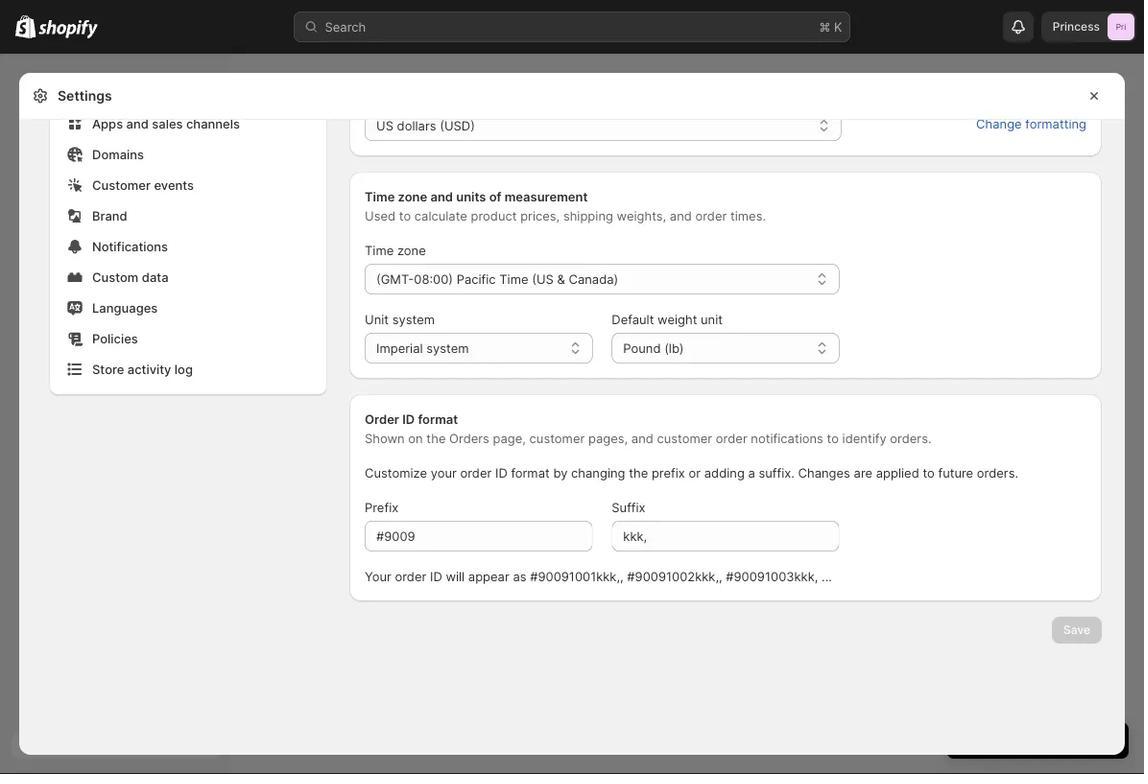 Task type: vqa. For each thing, say whether or not it's contained in the screenshot.
Change formatting
yes



Task type: describe. For each thing, give the bounding box(es) containing it.
id inside order id format shown on the orders page, customer pages, and customer order notifications to identify orders.
[[402, 412, 415, 427]]

apps
[[92, 116, 123, 131]]

and right 'weights,'
[[670, 208, 692, 223]]

product
[[471, 208, 517, 223]]

change formatting button
[[965, 110, 1098, 137]]

Prefix text field
[[365, 521, 593, 552]]

2 vertical spatial time
[[499, 272, 529, 287]]

notifications
[[751, 431, 824, 446]]

change
[[976, 116, 1022, 131]]

settings dialog
[[19, 0, 1125, 756]]

settings
[[58, 88, 112, 104]]

(gmt-08:00) pacific time (us & canada)
[[376, 272, 619, 287]]

store
[[92, 362, 124, 377]]

change formatting
[[976, 116, 1087, 131]]

order
[[365, 412, 399, 427]]

languages link
[[61, 295, 315, 322]]

prices,
[[520, 208, 560, 223]]

store activity log
[[92, 362, 193, 377]]

time zone
[[365, 243, 426, 258]]

times.
[[731, 208, 766, 223]]

imperial
[[376, 341, 423, 356]]

policies link
[[61, 325, 315, 352]]

on
[[408, 431, 423, 446]]

&
[[557, 272, 565, 287]]

customer events link
[[61, 172, 315, 199]]

shown
[[365, 431, 405, 446]]

events
[[154, 178, 194, 192]]

time zone and units of measurement used to calculate product prices, shipping weights, and order times.
[[365, 189, 766, 223]]

apps and sales channels
[[92, 116, 240, 131]]

your
[[431, 466, 457, 481]]

orders. inside order id format shown on the orders page, customer pages, and customer order notifications to identify orders.
[[890, 431, 932, 446]]

#90091001kkk,,
[[530, 569, 624, 584]]

suffix
[[612, 500, 646, 515]]

policies
[[92, 331, 138, 346]]

order inside order id format shown on the orders page, customer pages, and customer order notifications to identify orders.
[[716, 431, 748, 446]]

formatting
[[1026, 116, 1087, 131]]

page,
[[493, 431, 526, 446]]

prefix
[[365, 500, 399, 515]]

domains link
[[61, 141, 315, 168]]

time for time zone and units of measurement used to calculate product prices, shipping weights, and order times.
[[365, 189, 395, 204]]

unit
[[701, 312, 723, 327]]

appear
[[468, 569, 510, 584]]

default
[[612, 312, 654, 327]]

pound
[[623, 341, 661, 356]]

will
[[446, 569, 465, 584]]

unit system
[[365, 312, 435, 327]]

imperial system
[[376, 341, 469, 356]]

changes
[[798, 466, 851, 481]]

activity
[[127, 362, 171, 377]]

or
[[689, 466, 701, 481]]

customer events
[[92, 178, 194, 192]]

system for unit system
[[392, 312, 435, 327]]

domains
[[92, 147, 144, 162]]

weights,
[[617, 208, 666, 223]]

princess
[[1053, 20, 1100, 34]]

measurement
[[505, 189, 588, 204]]

apps and sales channels link
[[61, 110, 315, 137]]

your
[[365, 569, 392, 584]]

log
[[175, 362, 193, 377]]

prefix
[[652, 466, 685, 481]]

unit
[[365, 312, 389, 327]]

(lb)
[[664, 341, 684, 356]]

1 customer from the left
[[530, 431, 585, 446]]

2 vertical spatial id
[[430, 569, 442, 584]]



Task type: locate. For each thing, give the bounding box(es) containing it.
and up calculate
[[431, 189, 453, 204]]

0 horizontal spatial the
[[427, 431, 446, 446]]

customer
[[92, 178, 151, 192]]

2 customer from the left
[[657, 431, 713, 446]]

a
[[748, 466, 755, 481]]

customer up customize your order id format by changing the prefix or adding a suffix. changes are applied to future orders.
[[657, 431, 713, 446]]

id down page, on the left of page
[[495, 466, 508, 481]]

and right pages,
[[632, 431, 654, 446]]

1 vertical spatial the
[[629, 466, 648, 481]]

1 vertical spatial orders.
[[977, 466, 1019, 481]]

princess image
[[1108, 13, 1135, 40]]

changing
[[571, 466, 626, 481]]

the inside order id format shown on the orders page, customer pages, and customer order notifications to identify orders.
[[427, 431, 446, 446]]

id left will
[[430, 569, 442, 584]]

zone up calculate
[[398, 189, 427, 204]]

shopify image
[[39, 20, 98, 39]]

store activity log link
[[61, 356, 315, 383]]

1 horizontal spatial orders.
[[977, 466, 1019, 481]]

and right apps
[[126, 116, 149, 131]]

#90091003kkk,
[[726, 569, 818, 584]]

identify
[[843, 431, 887, 446]]

as
[[513, 569, 527, 584]]

by
[[553, 466, 568, 481]]

1 vertical spatial to
[[827, 431, 839, 446]]

shipping
[[563, 208, 613, 223]]

0 vertical spatial id
[[402, 412, 415, 427]]

are
[[854, 466, 873, 481]]

0 vertical spatial orders.
[[890, 431, 932, 446]]

zone for time zone
[[397, 243, 426, 258]]

0 horizontal spatial to
[[399, 208, 411, 223]]

(gmt-
[[376, 272, 414, 287]]

zone inside time zone and units of measurement used to calculate product prices, shipping weights, and order times.
[[398, 189, 427, 204]]

us
[[376, 118, 394, 133]]

and inside order id format shown on the orders page, customer pages, and customer order notifications to identify orders.
[[632, 431, 654, 446]]

dollars
[[397, 118, 436, 133]]

1 vertical spatial zone
[[397, 243, 426, 258]]

2 horizontal spatial to
[[923, 466, 935, 481]]

time for time zone
[[365, 243, 394, 258]]

time up used
[[365, 189, 395, 204]]

format inside order id format shown on the orders page, customer pages, and customer order notifications to identify orders.
[[418, 412, 458, 427]]

1 vertical spatial id
[[495, 466, 508, 481]]

0 horizontal spatial customer
[[530, 431, 585, 446]]

orders.
[[890, 431, 932, 446], [977, 466, 1019, 481]]

1 horizontal spatial to
[[827, 431, 839, 446]]

future
[[938, 466, 974, 481]]

calculate
[[415, 208, 467, 223]]

0 horizontal spatial orders.
[[890, 431, 932, 446]]

the
[[427, 431, 446, 446], [629, 466, 648, 481]]

time up (gmt-
[[365, 243, 394, 258]]

shopify image
[[15, 15, 36, 38]]

zone up (gmt-
[[397, 243, 426, 258]]

2 vertical spatial to
[[923, 466, 935, 481]]

used
[[365, 208, 396, 223]]

time
[[365, 189, 395, 204], [365, 243, 394, 258], [499, 272, 529, 287]]

order id format shown on the orders page, customer pages, and customer order notifications to identify orders.
[[365, 412, 932, 446]]

...
[[822, 569, 832, 584]]

0 vertical spatial system
[[392, 312, 435, 327]]

0 vertical spatial time
[[365, 189, 395, 204]]

pacific
[[457, 272, 496, 287]]

⌘ k
[[819, 19, 842, 34]]

format up on
[[418, 412, 458, 427]]

system
[[392, 312, 435, 327], [426, 341, 469, 356]]

0 horizontal spatial id
[[402, 412, 415, 427]]

order inside time zone and units of measurement used to calculate product prices, shipping weights, and order times.
[[696, 208, 727, 223]]

suffix.
[[759, 466, 795, 481]]

custom data link
[[61, 264, 315, 291]]

customer
[[530, 431, 585, 446], [657, 431, 713, 446]]

format left by
[[511, 466, 550, 481]]

custom data
[[92, 270, 169, 285]]

channels
[[186, 116, 240, 131]]

orders. right future
[[977, 466, 1019, 481]]

customer up by
[[530, 431, 585, 446]]

1 vertical spatial format
[[511, 466, 550, 481]]

#90091002kkk,,
[[627, 569, 723, 584]]

1 vertical spatial time
[[365, 243, 394, 258]]

orders
[[449, 431, 490, 446]]

adding
[[704, 466, 745, 481]]

2 horizontal spatial id
[[495, 466, 508, 481]]

0 horizontal spatial format
[[418, 412, 458, 427]]

sales
[[152, 116, 183, 131]]

default weight unit
[[612, 312, 723, 327]]

brand
[[92, 208, 127, 223]]

customize your order id format by changing the prefix or adding a suffix. changes are applied to future orders.
[[365, 466, 1019, 481]]

to inside time zone and units of measurement used to calculate product prices, shipping weights, and order times.
[[399, 208, 411, 223]]

0 vertical spatial to
[[399, 208, 411, 223]]

pages,
[[589, 431, 628, 446]]

brand link
[[61, 203, 315, 229]]

08:00)
[[414, 272, 453, 287]]

canada)
[[569, 272, 619, 287]]

zone
[[398, 189, 427, 204], [397, 243, 426, 258]]

pound (lb)
[[623, 341, 684, 356]]

applied
[[876, 466, 919, 481]]

of
[[489, 189, 502, 204]]

your order id will appear as #90091001kkk,, #90091002kkk,, #90091003kkk, ...
[[365, 569, 832, 584]]

id up on
[[402, 412, 415, 427]]

orders. up applied
[[890, 431, 932, 446]]

system right imperial
[[426, 341, 469, 356]]

0 vertical spatial the
[[427, 431, 446, 446]]

Suffix text field
[[612, 521, 840, 552]]

time inside time zone and units of measurement used to calculate product prices, shipping weights, and order times.
[[365, 189, 395, 204]]

1 vertical spatial system
[[426, 341, 469, 356]]

1 horizontal spatial format
[[511, 466, 550, 481]]

custom
[[92, 270, 139, 285]]

customize
[[365, 466, 427, 481]]

⌘
[[819, 19, 831, 34]]

languages
[[92, 301, 158, 315]]

notifications
[[92, 239, 168, 254]]

data
[[142, 270, 169, 285]]

id
[[402, 412, 415, 427], [495, 466, 508, 481], [430, 569, 442, 584]]

dialog
[[1133, 73, 1144, 756]]

1 horizontal spatial id
[[430, 569, 442, 584]]

notifications link
[[61, 233, 315, 260]]

to right used
[[399, 208, 411, 223]]

system up imperial system
[[392, 312, 435, 327]]

time left (us
[[499, 272, 529, 287]]

units
[[456, 189, 486, 204]]

1 horizontal spatial customer
[[657, 431, 713, 446]]

weight
[[658, 312, 697, 327]]

0 vertical spatial zone
[[398, 189, 427, 204]]

us dollars (usd)
[[376, 118, 475, 133]]

the left prefix
[[629, 466, 648, 481]]

system for imperial system
[[426, 341, 469, 356]]

(us
[[532, 272, 554, 287]]

k
[[834, 19, 842, 34]]

0 vertical spatial format
[[418, 412, 458, 427]]

and
[[126, 116, 149, 131], [431, 189, 453, 204], [670, 208, 692, 223], [632, 431, 654, 446]]

1 horizontal spatial the
[[629, 466, 648, 481]]

to
[[399, 208, 411, 223], [827, 431, 839, 446], [923, 466, 935, 481]]

zone for time zone and units of measurement used to calculate product prices, shipping weights, and order times.
[[398, 189, 427, 204]]

the right on
[[427, 431, 446, 446]]

to inside order id format shown on the orders page, customer pages, and customer order notifications to identify orders.
[[827, 431, 839, 446]]

to left future
[[923, 466, 935, 481]]

to left the identify
[[827, 431, 839, 446]]

(usd)
[[440, 118, 475, 133]]



